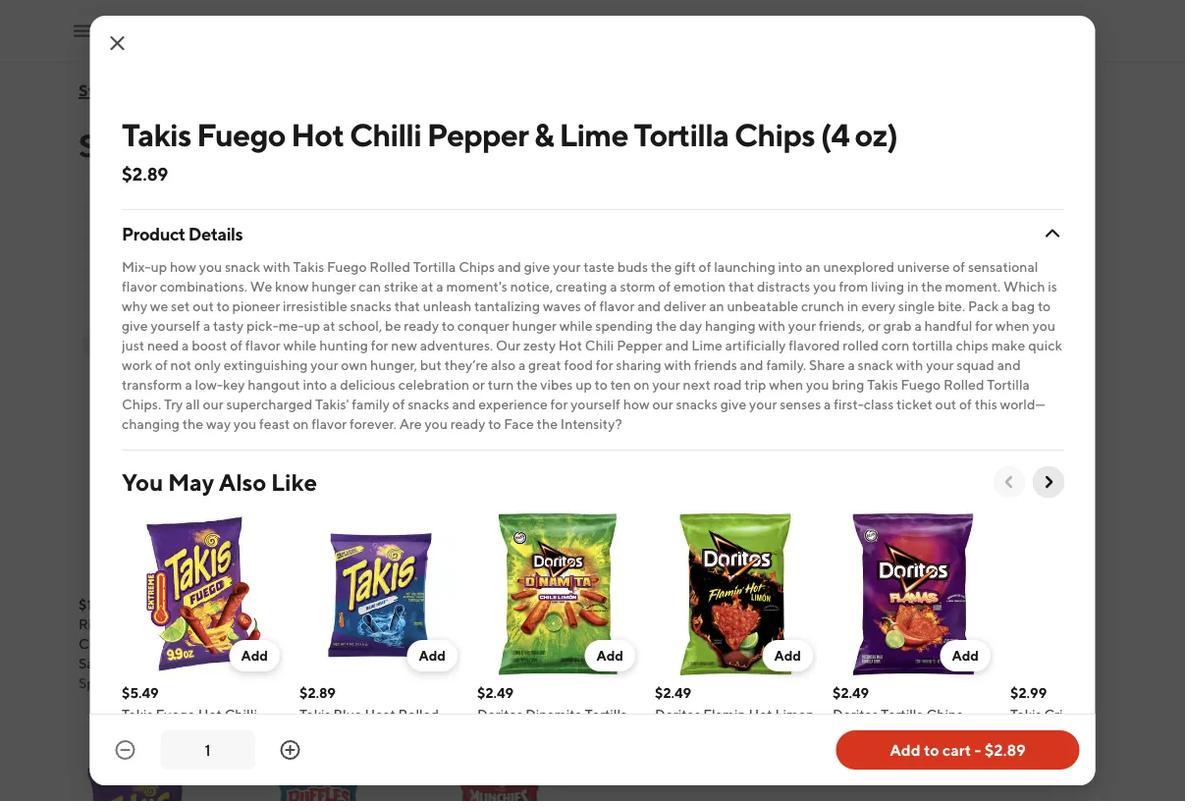 Task type: vqa. For each thing, say whether or not it's contained in the screenshot.


Task type: locate. For each thing, give the bounding box(es) containing it.
ticket
[[896, 396, 932, 412]]

previous button of carousel image
[[999, 472, 1019, 492]]

2 mix from the left
[[690, 636, 713, 652]]

out down combinations.
[[192, 298, 213, 314]]

0 vertical spatial chilli
[[349, 116, 421, 153]]

1 horizontal spatial doritos
[[654, 706, 700, 723]]

2 horizontal spatial snacks
[[499, 675, 543, 691]]

celebration
[[398, 377, 469, 393]]

0 vertical spatial limon
[[775, 706, 814, 723]]

give up notice,
[[523, 259, 550, 275]]

snack up we
[[224, 259, 260, 275]]

2 snack from the left
[[649, 636, 687, 652]]

1 vertical spatial flamin
[[703, 706, 745, 723]]

next
[[682, 377, 710, 393]]

the left day
[[655, 318, 676, 334]]

(8.5
[[441, 695, 466, 711]]

0 horizontal spatial cart
[[942, 741, 971, 760]]

(9.25
[[739, 726, 772, 742]]

rolled left (8.5
[[398, 706, 439, 723]]

with up sweets
[[758, 318, 785, 334]]

flamin' up (8
[[324, 616, 369, 632]]

squad
[[956, 357, 994, 373]]

add right flamas
[[890, 741, 921, 760]]

chips inside $2.89 takis blue heat rolled tortilla chips (4 oz)
[[345, 726, 381, 742]]

takis
[[121, 116, 191, 153], [293, 259, 324, 275], [867, 377, 898, 393], [121, 706, 152, 723], [299, 706, 330, 723], [1010, 706, 1041, 723]]

a left storm
[[610, 278, 617, 295]]

0 horizontal spatial flamin
[[441, 636, 484, 652]]

mix inside $2.49 munchies flamin' hot snack mix (3 oz)
[[690, 636, 713, 652]]

3 doritos from the left
[[832, 706, 878, 723]]

2 doritos from the left
[[654, 706, 700, 723]]

chips inside $5.49 takis fuego hot chilli pepper & lime extreme spicy rolled tortilla chips (9.9 oz)
[[121, 765, 157, 782]]

1 horizontal spatial up
[[303, 318, 320, 334]]

chips inside button
[[198, 337, 235, 353]]

1 horizontal spatial snacks
[[407, 396, 449, 412]]

1 vertical spatial chili
[[1010, 726, 1039, 742]]

chili inside mix-up how you snack with takis fuego rolled tortilla chips and give your taste buds the gift of launching into an unexplored universe of sensational flavor combinations. we know hunger can strike at a moment's notice, creating a storm of emotion that distracts you from living in the moment. which is why we set out to pioneer irresistible snacks that unleash tantalizing waves of flavor and deliver an unbeatable crunch in every single bite. pack a bag to give yourself a tasty pick-me-up at school, be ready to conquer hunger while spending the day hanging with your friends, or grab a handful for when you just need a boost of flavor while hunting for new adventures. our zesty hot chili pepper and lime artificially flavored rolled corn tortilla chips make quick work of not only extinguishing your own hunger, but they're also a great food for sharing with friends and family. share a snack with your squad and transform a low-key hangout into a delicious celebration or turn the vibes up to ten on your next road trip when you bring takis fuego rolled tortilla chips. try all our supercharged takis' family of snacks and experience for yourself how our snacks give your senses a first-class ticket out of this world— changing the way you feast on flavor forever. are you ready to face the intensity?
[[585, 337, 614, 353]]

the left gift
[[650, 259, 671, 275]]

add inside button
[[890, 741, 921, 760]]

living
[[871, 278, 904, 295]]

1 horizontal spatial out
[[935, 396, 956, 412]]

spending
[[595, 318, 653, 334]]

vibes
[[540, 377, 572, 393]]

hot inside $2.49 munchies flamin' hot snack mix (3 oz)
[[623, 636, 646, 652]]

0 horizontal spatial when
[[769, 377, 803, 393]]

1 horizontal spatial flamin'
[[687, 616, 732, 632]]

flamin'
[[324, 616, 369, 632], [687, 616, 732, 632]]

intensity?
[[560, 416, 622, 432]]

2 munchies from the left
[[623, 616, 684, 632]]

1 mix from the left
[[327, 636, 350, 652]]

1 horizontal spatial or
[[867, 318, 880, 334]]

snacks down store home
[[79, 127, 175, 163]]

up down "irresistible"
[[303, 318, 320, 334]]

takis left blue
[[299, 706, 330, 723]]

1 horizontal spatial cart
[[995, 307, 1019, 323]]

oz) inside $1.79 ritz bitz cheese cracker sandwiches big bag (3 oz)
[[121, 675, 140, 691]]

rolled up (9.9
[[158, 746, 199, 762]]

dairy & eggs image
[[654, 200, 725, 271]]

next image
[[757, 247, 773, 263], [757, 338, 773, 353]]

snacks up dinamita
[[499, 675, 543, 691]]

0 horizontal spatial mix
[[327, 636, 350, 652]]

0 vertical spatial an
[[805, 259, 820, 275]]

1 vertical spatial on
[[292, 416, 308, 432]]

1 horizontal spatial (3
[[716, 636, 728, 652]]

frozen image
[[540, 200, 611, 271]]

add inside your cart is empty add items to get started
[[944, 325, 971, 341]]

(4 inside $2.49 doritos dinamita tortilla chips chile limon (4 oz)
[[594, 726, 607, 742]]

rolled inside $2.89 takis blue heat rolled tortilla chips (4 oz)
[[398, 706, 439, 723]]

deals
[[102, 272, 137, 289]]

2 horizontal spatial (4
[[820, 116, 849, 153]]

flamin inside $5.69 cheetos xxtra flamin hot crunchy cheese flavored snacks (8.5 oz)
[[441, 636, 484, 652]]

flamin' up $2.49 doritos flamin hot limon tortilla chips (9.25 oz)
[[687, 616, 732, 632]]

takis inside $2.89 takis blue heat rolled tortilla chips (4 oz)
[[299, 706, 330, 723]]

mix up $2.49 doritos flamin hot limon tortilla chips (9.25 oz)
[[690, 636, 713, 652]]

0 vertical spatial that
[[728, 278, 754, 295]]

2 sponsored from the left
[[260, 675, 327, 691]]

& inside $2.99 takis crisps fuego hot chili pepper & lime flavored potato crisps (5.5 oz)
[[1090, 726, 1099, 742]]

your down 'tortilla'
[[926, 357, 953, 373]]

jerky link
[[567, 326, 633, 365]]

1 horizontal spatial mix
[[690, 636, 713, 652]]

1 vertical spatial is
[[1022, 307, 1031, 323]]

result(s)
[[127, 403, 193, 422]]

work
[[121, 357, 152, 373]]

1 horizontal spatial munchies
[[623, 616, 684, 632]]

at right strike
[[421, 278, 433, 295]]

chips
[[734, 116, 814, 153], [458, 259, 494, 275], [198, 337, 235, 353], [926, 706, 962, 723], [345, 726, 381, 742], [477, 726, 513, 742], [700, 726, 736, 742], [121, 765, 157, 782]]

oz) inside $2.49 munchies flamin' hot snack mix (3 oz)
[[623, 655, 642, 672]]

conquer
[[457, 318, 509, 334]]

doritos inside $2.49 doritos flamin hot limon tortilla chips (9.25 oz)
[[654, 706, 700, 723]]

storm
[[620, 278, 655, 295]]

0 horizontal spatial into
[[302, 377, 327, 393]]

takis inside $2.99 takis crisps fuego hot chili pepper & lime flavored potato crisps (5.5 oz)
[[1010, 706, 1041, 723]]

doritos flamin hot limon tortilla chips (9.25 oz) image
[[654, 514, 816, 676]]

add up $2.49 doritos tortilla chips flamas (2.75 oz)
[[951, 648, 978, 664]]

1 horizontal spatial flavored
[[1010, 746, 1065, 762]]

0 horizontal spatial our
[[202, 396, 223, 412]]

cheetos
[[441, 616, 494, 632]]

from
[[838, 278, 868, 295]]

oz) inside $2.89 takis blue heat rolled tortilla chips (4 oz)
[[399, 726, 419, 742]]

sponsored inside 'munchies flamin' hot snack mix (8 oz) sponsored'
[[260, 675, 327, 691]]

0 vertical spatial is
[[1047, 278, 1057, 295]]

0 horizontal spatial an
[[709, 298, 724, 314]]

0 vertical spatial give
[[523, 259, 550, 275]]

1 vertical spatial cart
[[942, 741, 971, 760]]

1 horizontal spatial an
[[805, 259, 820, 275]]

tantalizing
[[474, 298, 540, 314]]

ready down experience
[[450, 416, 485, 432]]

1 vertical spatial (3
[[106, 675, 118, 691]]

are
[[399, 416, 421, 432]]

is inside mix-up how you snack with takis fuego rolled tortilla chips and give your taste buds the gift of launching into an unexplored universe of sensational flavor combinations. we know hunger can strike at a moment's notice, creating a storm of emotion that distracts you from living in the moment. which is why we set out to pioneer irresistible snacks that unleash tantalizing waves of flavor and deliver an unbeatable crunch in every single bite. pack a bag to give yourself a tasty pick-me-up at school, be ready to conquer hunger while spending the day hanging with your friends, or grab a handful for when you just need a boost of flavor while hunting for new adventures. our zesty hot chili pepper and lime artificially flavored rolled corn tortilla chips make quick work of not only extinguishing your own hunger, but they're also a great food for sharing with friends and family. share a snack with your squad and transform a low-key hangout into a delicious celebration or turn the vibes up to ten on your next road trip when you bring takis fuego rolled tortilla chips. try all our supercharged takis' family of snacks and experience for yourself how our snacks give your senses a first-class ticket out of this world— changing the way you feast on flavor forever. are you ready to face the intensity?
[[1047, 278, 1057, 295]]

(9.9
[[160, 765, 185, 782]]

taste
[[583, 259, 614, 275]]

next image for popcorn link on the right top of page
[[757, 338, 773, 353]]

to left get
[[1010, 325, 1023, 341]]

we
[[150, 298, 168, 314]]

on right feast
[[292, 416, 308, 432]]

at down "irresistible"
[[323, 318, 335, 334]]

snacks
[[79, 127, 175, 163], [440, 272, 483, 289], [499, 675, 543, 691]]

munchies inside 'munchies flamin' hot snack mix (8 oz) sponsored'
[[260, 616, 321, 632]]

1 vertical spatial cheese
[[498, 655, 545, 672]]

1 vertical spatial into
[[302, 377, 327, 393]]

only
[[194, 357, 220, 373]]

(4 inside $2.89 takis blue heat rolled tortilla chips (4 oz)
[[384, 726, 397, 742]]

1 horizontal spatial yourself
[[570, 396, 620, 412]]

2 flamin' from the left
[[687, 616, 732, 632]]

1 horizontal spatial in
[[907, 278, 918, 295]]

1 snack from the left
[[286, 636, 324, 652]]

$2.89 up product
[[121, 163, 168, 184]]

oz) inside $2.49 doritos dinamita tortilla chips chile limon (4 oz)
[[609, 726, 629, 742]]

lime inside $5.49 takis fuego hot chilli pepper & lime extreme spicy rolled tortilla chips (9.9 oz)
[[181, 726, 212, 742]]

$2.89 inside $2.89 takis blue heat rolled tortilla chips (4 oz)
[[299, 685, 335, 701]]

to right bag at the top right
[[1037, 298, 1050, 314]]

mix
[[327, 636, 350, 652], [690, 636, 713, 652]]

1 horizontal spatial while
[[559, 318, 592, 334]]

snack down rolled at the right top of the page
[[857, 357, 893, 373]]

add to cart - $2.89 button
[[836, 731, 1080, 770]]

2 next image from the top
[[757, 338, 773, 353]]

out right ticket at the right
[[935, 396, 956, 412]]

our down sharing
[[652, 396, 673, 412]]

crackers
[[366, 337, 422, 353]]

0 vertical spatial or
[[867, 318, 880, 334]]

home
[[121, 81, 166, 100]]

snack inside $2.49 munchies flamin' hot snack mix (3 oz)
[[649, 636, 687, 652]]

an up distracts
[[805, 259, 820, 275]]

for
[[975, 318, 992, 334], [370, 337, 388, 353], [595, 357, 613, 373], [550, 396, 567, 412]]

a up bring
[[847, 357, 855, 373]]

0 horizontal spatial up
[[150, 259, 167, 275]]

(8
[[353, 636, 366, 652]]

next image up the family.
[[757, 338, 773, 353]]

0 horizontal spatial is
[[1022, 307, 1031, 323]]

takis fuego hot chilli pepper & lime tortilla chips (4 oz) dialog
[[90, 0, 1172, 801]]

0 horizontal spatial limon
[[552, 726, 591, 742]]

to right (2.75
[[924, 741, 939, 760]]

takis down $2.99
[[1010, 706, 1041, 723]]

1 doritos from the left
[[477, 706, 522, 723]]

sponsored up increase quantity by 1 icon on the left bottom of the page
[[260, 675, 327, 691]]

chips link
[[182, 326, 251, 365]]

you
[[199, 259, 222, 275], [813, 278, 836, 295], [1032, 318, 1055, 334], [806, 377, 829, 393], [233, 416, 256, 432], [424, 416, 447, 432]]

spicy
[[121, 746, 155, 762]]

0 horizontal spatial snack
[[224, 259, 260, 275]]

deals image
[[84, 200, 155, 271]]

doritos for chile
[[477, 706, 522, 723]]

1 vertical spatial while
[[283, 337, 316, 353]]

yourself up intensity?
[[570, 396, 620, 412]]

doritos inside $2.49 doritos dinamita tortilla chips chile limon (4 oz)
[[477, 706, 522, 723]]

up down food
[[575, 377, 591, 393]]

0 vertical spatial when
[[995, 318, 1029, 334]]

0 vertical spatial flamin
[[441, 636, 484, 652]]

doritos
[[477, 706, 522, 723], [654, 706, 700, 723], [832, 706, 878, 723]]

takis down $5.49
[[121, 706, 152, 723]]

crunchy
[[441, 655, 495, 672]]

0 horizontal spatial how
[[169, 259, 196, 275]]

(3 up $2.49 doritos flamin hot limon tortilla chips (9.25 oz)
[[716, 636, 728, 652]]

2 vertical spatial snacks
[[499, 675, 543, 691]]

1 next image from the top
[[757, 247, 773, 263]]

flavor down pick-
[[245, 337, 280, 353]]

tortilla inside $2.89 takis blue heat rolled tortilla chips (4 oz)
[[299, 726, 342, 742]]

0 vertical spatial hunger
[[311, 278, 356, 295]]

0 horizontal spatial cheese
[[134, 616, 181, 632]]

lime inside $2.99 takis crisps fuego hot chili pepper & lime flavored potato crisps (5.5 oz)
[[1102, 726, 1133, 742]]

at
[[421, 278, 433, 295], [323, 318, 335, 334]]

fuego inside $2.99 takis crisps fuego hot chili pepper & lime flavored potato crisps (5.5 oz)
[[1085, 706, 1125, 723]]

1 flamin' from the left
[[324, 616, 369, 632]]

1 horizontal spatial at
[[421, 278, 433, 295]]

oz) inside $5.49 takis fuego hot chilli pepper & lime extreme spicy rolled tortilla chips (9.9 oz)
[[188, 765, 207, 782]]

2 horizontal spatial snacks
[[676, 396, 717, 412]]

up down product
[[150, 259, 167, 275]]

takis up know at top
[[293, 259, 324, 275]]

0 horizontal spatial $2.89
[[121, 163, 168, 184]]

ready
[[403, 318, 438, 334], [450, 416, 485, 432]]

add for doritos tortilla chips flamas (2.75 oz)
[[951, 648, 978, 664]]

chili up (5.5
[[1010, 726, 1039, 742]]

can
[[358, 278, 381, 295]]

for down be
[[370, 337, 388, 353]]

may
[[167, 468, 214, 496]]

$2.89 inside button
[[985, 741, 1026, 760]]

pantry image
[[768, 200, 839, 271]]

1 horizontal spatial into
[[778, 259, 802, 275]]

moment.
[[945, 278, 1000, 295]]

share
[[809, 357, 845, 373]]

0 vertical spatial chili
[[585, 337, 614, 353]]

1 vertical spatial next image
[[757, 338, 773, 353]]

doritos up chile
[[477, 706, 522, 723]]

takis fuego hot chilli pepper & lime extreme spicy rolled tortilla chips (9.9 oz) image
[[121, 514, 283, 676]]

chips inside $2.49 doritos dinamita tortilla chips chile limon (4 oz)
[[477, 726, 513, 742]]

$2.49 inside $2.49 doritos flamin hot limon tortilla chips (9.25 oz)
[[654, 685, 691, 701]]

1 horizontal spatial our
[[652, 396, 673, 412]]

hot inside $5.49 takis fuego hot chilli pepper & lime extreme spicy rolled tortilla chips (9.9 oz)
[[198, 706, 221, 723]]

0 vertical spatial $2.89
[[121, 163, 168, 184]]

$2.49 inside $2.49 doritos dinamita tortilla chips chile limon (4 oz)
[[477, 685, 513, 701]]

0 horizontal spatial yourself
[[150, 318, 200, 334]]

pepper
[[426, 116, 528, 153], [616, 337, 662, 353], [121, 726, 167, 742], [1042, 726, 1087, 742]]

munchies
[[260, 616, 321, 632], [623, 616, 684, 632]]

sponsored
[[79, 675, 146, 691], [260, 675, 327, 691]]

you right way
[[233, 416, 256, 432]]

you up quick
[[1032, 318, 1055, 334]]

1 vertical spatial ready
[[450, 416, 485, 432]]

adventures.
[[419, 337, 493, 353]]

oz) inside $2.49 doritos tortilla chips flamas (2.75 oz)
[[914, 726, 933, 742]]

doritos up flamas
[[832, 706, 878, 723]]

doritos down $2.49 munchies flamin' hot snack mix (3 oz)
[[654, 706, 700, 723]]

$2.89 takis blue heat rolled tortilla chips (4 oz)
[[299, 685, 439, 742]]

hunger up "irresistible"
[[311, 278, 356, 295]]

tortilla inside $2.49 doritos tortilla chips flamas (2.75 oz)
[[880, 706, 923, 723]]

tasty
[[213, 318, 243, 334]]

$2.49 doritos dinamita tortilla chips chile limon (4 oz)
[[477, 685, 629, 742]]

add up $2.49 doritos dinamita tortilla chips chile limon (4 oz)
[[596, 648, 623, 664]]

$2.49 for $2.49 doritos tortilla chips flamas (2.75 oz)
[[832, 685, 869, 701]]

key
[[222, 377, 244, 393]]

flavored
[[441, 675, 497, 691], [1010, 746, 1065, 762]]

pepper inside $5.49 takis fuego hot chilli pepper & lime extreme spicy rolled tortilla chips (9.9 oz)
[[121, 726, 167, 742]]

oz) inside $5.69 cheetos xxtra flamin hot crunchy cheese flavored snacks (8.5 oz)
[[469, 695, 488, 711]]

granola bars button
[[450, 330, 556, 361]]

how down "ten"
[[623, 396, 649, 412]]

crunch
[[801, 298, 844, 314]]

chips.
[[121, 396, 161, 412]]

1 vertical spatial that
[[394, 298, 420, 314]]

2 horizontal spatial $2.89
[[985, 741, 1026, 760]]

1 horizontal spatial $2.89
[[299, 685, 335, 701]]

big
[[156, 655, 177, 672]]

0 horizontal spatial sponsored
[[79, 675, 146, 691]]

extinguishing
[[223, 357, 307, 373]]

1 horizontal spatial snack
[[649, 636, 687, 652]]

0 horizontal spatial chilli
[[224, 706, 257, 723]]

tortilla inside $2.49 doritos dinamita tortilla chips chile limon (4 oz)
[[585, 706, 627, 723]]

takis blue heat rolled tortilla chips (4 oz) image
[[299, 514, 461, 676]]

limon inside $2.49 doritos flamin hot limon tortilla chips (9.25 oz)
[[775, 706, 814, 723]]

crisps down $2.99
[[1044, 706, 1083, 723]]

cart
[[995, 307, 1019, 323], [942, 741, 971, 760]]

flamin up (9.25
[[703, 706, 745, 723]]

0 vertical spatial ready
[[403, 318, 438, 334]]

rolled
[[842, 337, 878, 353]]

a up all
[[184, 377, 192, 393]]

is up get
[[1022, 307, 1031, 323]]

while
[[559, 318, 592, 334], [283, 337, 316, 353]]

doritos for (2.75
[[832, 706, 878, 723]]

empty retail cart image
[[926, 98, 1111, 283]]

is right which
[[1047, 278, 1057, 295]]

limon
[[775, 706, 814, 723], [552, 726, 591, 742]]

flavored inside $2.99 takis crisps fuego hot chili pepper & lime flavored potato crisps (5.5 oz)
[[1010, 746, 1065, 762]]

cheese down 'xxtra'
[[498, 655, 545, 672]]

0 horizontal spatial or
[[472, 377, 485, 393]]

$2.49 inside $2.49 munchies flamin' hot snack mix (3 oz)
[[623, 597, 659, 613]]

family.
[[766, 357, 806, 373]]

0 vertical spatial next image
[[757, 247, 773, 263]]

universe
[[897, 259, 949, 275]]

1 vertical spatial snacks
[[440, 272, 483, 289]]

doritos dinamita tortilla chips chile limon (4 oz) image
[[477, 514, 639, 676]]

or left "turn"
[[472, 377, 485, 393]]

candy image
[[312, 200, 383, 271]]

flamin inside $2.49 doritos flamin hot limon tortilla chips (9.25 oz)
[[703, 706, 745, 723]]

0 vertical spatial crisps
[[1044, 706, 1083, 723]]

a left first-
[[823, 396, 831, 412]]

$2.89 right -
[[985, 741, 1026, 760]]

rolled inside $5.49 takis fuego hot chilli pepper & lime extreme spicy rolled tortilla chips (9.9 oz)
[[158, 746, 199, 762]]

into up distracts
[[778, 259, 802, 275]]

doritos tortilla chips flamas (2.75 oz) image
[[832, 514, 994, 676]]

increase quantity by 1 image
[[278, 738, 302, 762]]

up
[[150, 259, 167, 275], [303, 318, 320, 334], [575, 377, 591, 393]]

you down share
[[806, 377, 829, 393]]

and up trip
[[739, 357, 763, 373]]

snacks down celebration
[[407, 396, 449, 412]]

munchies flamin' hot snack mix (8 oz) sponsored
[[260, 616, 369, 691]]

1 munchies from the left
[[260, 616, 321, 632]]

next button of carousel image
[[1038, 472, 1058, 492]]

0 horizontal spatial (4
[[384, 726, 397, 742]]

our down low-
[[202, 396, 223, 412]]

school,
[[338, 318, 382, 334]]

grab
[[883, 318, 911, 334]]

add down cheetos
[[418, 648, 445, 664]]

tortilla inside $2.49 doritos flamin hot limon tortilla chips (9.25 oz)
[[654, 726, 697, 742]]

when down the family.
[[769, 377, 803, 393]]

add for doritos dinamita tortilla chips chile limon (4 oz)
[[596, 648, 623, 664]]

2 vertical spatial $2.89
[[985, 741, 1026, 760]]

snack up $2.49 doritos flamin hot limon tortilla chips (9.25 oz)
[[649, 636, 687, 652]]

1 horizontal spatial give
[[523, 259, 550, 275]]

mix left (8
[[327, 636, 350, 652]]

hanging
[[704, 318, 755, 334]]

1 horizontal spatial (4
[[594, 726, 607, 742]]

with up know at top
[[263, 259, 290, 275]]

pepper inside mix-up how you snack with takis fuego rolled tortilla chips and give your taste buds the gift of launching into an unexplored universe of sensational flavor combinations. we know hunger can strike at a moment's notice, creating a storm of emotion that distracts you from living in the moment. which is why we set out to pioneer irresistible snacks that unleash tantalizing waves of flavor and deliver an unbeatable crunch in every single bite. pack a bag to give yourself a tasty pick-me-up at school, be ready to conquer hunger while spending the day hanging with your friends, or grab a handful for when you just need a boost of flavor while hunting for new adventures. our zesty hot chili pepper and lime artificially flavored rolled corn tortilla chips make quick work of not only extinguishing your own hunger, but they're also a great food for sharing with friends and family. share a snack with your squad and transform a low-key hangout into a delicious celebration or turn the vibes up to ten on your next road trip when you bring takis fuego rolled tortilla chips. try all our supercharged takis' family of snacks and experience for yourself how our snacks give your senses a first-class ticket out of this world— changing the way you feast on flavor forever. are you ready to face the intensity?
[[616, 337, 662, 353]]

add up $2.49 doritos flamin hot limon tortilla chips (9.25 oz)
[[774, 648, 801, 664]]

lime
[[559, 116, 628, 153], [691, 337, 722, 353], [181, 726, 212, 742], [1102, 726, 1133, 742]]

add for doritos flamin hot limon tortilla chips (9.25 oz)
[[774, 648, 801, 664]]

or
[[867, 318, 880, 334], [472, 377, 485, 393]]

1 horizontal spatial hunger
[[512, 318, 556, 334]]

waves
[[542, 298, 581, 314]]

(3 inside $2.49 munchies flamin' hot snack mix (3 oz)
[[716, 636, 728, 652]]

takis'
[[315, 396, 349, 412]]

a right also
[[518, 357, 525, 373]]

oz) inside 'munchies flamin' hot snack mix (8 oz) sponsored'
[[260, 655, 279, 672]]

0 vertical spatial (3
[[716, 636, 728, 652]]

$2.49 inside $2.49 doritos tortilla chips flamas (2.75 oz)
[[832, 685, 869, 701]]

220
[[94, 403, 124, 422]]

(3 down sandwiches
[[106, 675, 118, 691]]

product details button
[[121, 210, 1064, 257]]

0 vertical spatial snack
[[224, 259, 260, 275]]

snack
[[286, 636, 324, 652], [649, 636, 687, 652]]

(4 for $2.49 doritos dinamita tortilla chips chile limon (4 oz)
[[594, 726, 607, 742]]

close image
[[106, 31, 129, 55]]

hunger up 'bars'
[[512, 318, 556, 334]]

store
[[79, 81, 118, 100]]

just
[[121, 337, 144, 353]]

doritos for tortilla
[[654, 706, 700, 723]]

snacks inside snacks 'link'
[[440, 272, 483, 289]]

0 horizontal spatial snacks
[[79, 127, 175, 163]]

oz) inside $2.99 takis crisps fuego hot chili pepper & lime flavored potato crisps (5.5 oz)
[[1038, 765, 1057, 782]]

2 vertical spatial give
[[720, 396, 746, 412]]

0 horizontal spatial chili
[[585, 337, 614, 353]]

store home link
[[79, 71, 166, 110]]

snacks down can
[[350, 298, 391, 314]]

cart left -
[[942, 741, 971, 760]]

0 horizontal spatial in
[[847, 298, 858, 314]]

doritos inside $2.49 doritos tortilla chips flamas (2.75 oz)
[[832, 706, 878, 723]]

bag
[[1011, 298, 1035, 314]]

1 text field
[[172, 739, 243, 761]]

you right are at the left
[[424, 416, 447, 432]]

that
[[728, 278, 754, 295], [394, 298, 420, 314]]

$2.89
[[121, 163, 168, 184], [299, 685, 335, 701], [985, 741, 1026, 760]]

frozen
[[554, 272, 597, 289]]

for down jerky
[[595, 357, 613, 373]]

$2.89 up blue
[[299, 685, 335, 701]]

give down why
[[121, 318, 147, 334]]

0 horizontal spatial give
[[121, 318, 147, 334]]

is inside your cart is empty add items to get started
[[1022, 307, 1031, 323]]



Task type: describe. For each thing, give the bounding box(es) containing it.
1 vertical spatial hunger
[[512, 318, 556, 334]]

cookies link
[[259, 326, 342, 365]]

decrease quantity by 1 image
[[113, 738, 137, 762]]

1 horizontal spatial on
[[633, 377, 649, 393]]

takis inside $5.49 takis fuego hot chilli pepper & lime extreme spicy rolled tortilla chips (9.9 oz)
[[121, 706, 152, 723]]

chilli inside $5.49 takis fuego hot chilli pepper & lime extreme spicy rolled tortilla chips (9.9 oz)
[[224, 706, 257, 723]]

pantry link
[[754, 200, 852, 291]]

fuego inside $5.49 takis fuego hot chilli pepper & lime extreme spicy rolled tortilla chips (9.9 oz)
[[155, 706, 195, 723]]

crackers link
[[350, 326, 438, 365]]

of left not
[[155, 357, 167, 373]]

1 vertical spatial when
[[769, 377, 803, 393]]

the up experience
[[516, 377, 537, 393]]

and down storm
[[637, 298, 660, 314]]

0 horizontal spatial while
[[283, 337, 316, 353]]

rolled up strike
[[369, 259, 410, 275]]

deals link
[[71, 200, 169, 291]]

our
[[495, 337, 520, 353]]

chips inside $2.49 doritos flamin hot limon tortilla chips (9.25 oz)
[[700, 726, 736, 742]]

bring
[[831, 377, 864, 393]]

pepper inside $2.99 takis crisps fuego hot chili pepper & lime flavored potato crisps (5.5 oz)
[[1042, 726, 1087, 742]]

trip
[[744, 377, 766, 393]]

delicious
[[339, 377, 395, 393]]

1 vertical spatial up
[[303, 318, 320, 334]]

munchies inside $2.49 munchies flamin' hot snack mix (3 oz)
[[623, 616, 684, 632]]

chips inside mix-up how you snack with takis fuego rolled tortilla chips and give your taste buds the gift of launching into an unexplored universe of sensational flavor combinations. we know hunger can strike at a moment's notice, creating a storm of emotion that distracts you from living in the moment. which is why we set out to pioneer irresistible snacks that unleash tantalizing waves of flavor and deliver an unbeatable crunch in every single bite. pack a bag to give yourself a tasty pick-me-up at school, be ready to conquer hunger while spending the day hanging with your friends, or grab a handful for when you just need a boost of flavor while hunting for new adventures. our zesty hot chili pepper and lime artificially flavored rolled corn tortilla chips make quick work of not only extinguishing your own hunger, but they're also a great food for sharing with friends and family. share a snack with your squad and transform a low-key hangout into a delicious celebration or turn the vibes up to ten on your next road trip when you bring takis fuego rolled tortilla chips. try all our supercharged takis' family of snacks and experience for yourself how our snacks give your senses a first-class ticket out of this world— changing the way you feast on flavor forever. are you ready to face the intensity?
[[458, 259, 494, 275]]

crackers button
[[354, 330, 434, 361]]

first-
[[833, 396, 863, 412]]

flavor up spending on the right of the page
[[599, 298, 634, 314]]

unexplored
[[823, 259, 894, 275]]

snacks image
[[426, 200, 497, 271]]

0 horizontal spatial at
[[323, 318, 335, 334]]

transform
[[121, 377, 182, 393]]

to inside button
[[924, 741, 939, 760]]

granola bars
[[462, 337, 544, 353]]

cart inside your cart is empty add items to get started
[[995, 307, 1019, 323]]

you up combinations.
[[199, 259, 222, 275]]

feast
[[259, 416, 290, 432]]

0 horizontal spatial crisps
[[1044, 706, 1083, 723]]

2 horizontal spatial up
[[575, 377, 591, 393]]

mix-
[[121, 259, 150, 275]]

day
[[679, 318, 702, 334]]

bag
[[79, 675, 103, 691]]

and down make
[[997, 357, 1020, 373]]

flamin' inside $2.49 munchies flamin' hot snack mix (3 oz)
[[687, 616, 732, 632]]

add for takis blue heat rolled tortilla chips (4 oz)
[[418, 648, 445, 664]]

also
[[490, 357, 515, 373]]

xxtra
[[497, 616, 531, 632]]

add for ritz bitz cheese cracker sandwiches big bag (3 oz)
[[156, 555, 183, 571]]

to inside your cart is empty add items to get started
[[1010, 325, 1023, 341]]

a up takis' at left
[[329, 377, 337, 393]]

(4 for $2.89 takis blue heat rolled tortilla chips (4 oz)
[[384, 726, 397, 742]]

$2.49 for $2.49 doritos dinamita tortilla chips chile limon (4 oz)
[[477, 685, 513, 701]]

flamas
[[832, 726, 877, 742]]

candy
[[327, 272, 368, 289]]

chips inside $2.49 doritos tortilla chips flamas (2.75 oz)
[[926, 706, 962, 723]]

of right gift
[[698, 259, 711, 275]]

2 horizontal spatial give
[[720, 396, 746, 412]]

cheese inside $1.79 ritz bitz cheese cracker sandwiches big bag (3 oz)
[[134, 616, 181, 632]]

a down single
[[914, 318, 921, 334]]

1 our from the left
[[202, 396, 223, 412]]

chili inside $2.99 takis crisps fuego hot chili pepper & lime flavored potato crisps (5.5 oz)
[[1010, 726, 1039, 742]]

family
[[351, 396, 389, 412]]

1 vertical spatial or
[[472, 377, 485, 393]]

all
[[185, 396, 199, 412]]

sensational
[[968, 259, 1038, 275]]

turn
[[487, 377, 513, 393]]

hot inside $5.69 cheetos xxtra flamin hot crunchy cheese flavored snacks (8.5 oz)
[[487, 636, 511, 652]]

your left next
[[652, 377, 680, 393]]

2 our from the left
[[652, 396, 673, 412]]

with down 'corn'
[[896, 357, 923, 373]]

a up boost
[[203, 318, 210, 334]]

sweets button
[[739, 330, 809, 361]]

irresistible
[[282, 298, 347, 314]]

0 vertical spatial how
[[169, 259, 196, 275]]

this
[[974, 396, 997, 412]]

face
[[503, 416, 533, 432]]

jerky
[[583, 337, 618, 353]]

pack
[[968, 298, 998, 314]]

snacks link
[[412, 200, 511, 291]]

hot inside $2.99 takis crisps fuego hot chili pepper & lime flavored potato crisps (5.5 oz)
[[1128, 706, 1152, 723]]

1 horizontal spatial when
[[995, 318, 1029, 334]]

your up creating
[[552, 259, 580, 275]]

friends,
[[818, 318, 865, 334]]

flavor down takis' at left
[[311, 416, 346, 432]]

flamin' inside 'munchies flamin' hot snack mix (8 oz) sponsored'
[[324, 616, 369, 632]]

your down trip
[[749, 396, 777, 412]]

popcorn
[[657, 337, 711, 353]]

-
[[975, 741, 981, 760]]

0 vertical spatial into
[[778, 259, 802, 275]]

they're
[[444, 357, 488, 373]]

1 vertical spatial yourself
[[570, 396, 620, 412]]

cookies button
[[263, 330, 338, 361]]

of up moment.
[[952, 259, 965, 275]]

own
[[341, 357, 367, 373]]

1 vertical spatial out
[[935, 396, 956, 412]]

a up unleash
[[436, 278, 443, 295]]

1 vertical spatial how
[[623, 396, 649, 412]]

and down day
[[665, 337, 688, 353]]

cart inside add to cart - $2.89 button
[[942, 741, 971, 760]]

0 vertical spatial while
[[559, 318, 592, 334]]

a up not
[[181, 337, 188, 353]]

product details
[[121, 223, 242, 244]]

$2.89 for $2.89
[[121, 163, 168, 184]]

snack inside 'munchies flamin' hot snack mix (8 oz) sponsored'
[[286, 636, 324, 652]]

pick-
[[246, 318, 278, 334]]

add for munchies flamin' hot snack mix (3 oz)
[[700, 555, 727, 571]]

next image for pantry link on the right top
[[757, 247, 773, 263]]

not
[[170, 357, 191, 373]]

tortilla
[[912, 337, 953, 353]]

$5.69
[[441, 597, 478, 613]]

0 horizontal spatial out
[[192, 298, 213, 314]]

with down popcorn
[[664, 357, 691, 373]]

(3 inside $1.79 ritz bitz cheese cracker sandwiches big bag (3 oz)
[[106, 675, 118, 691]]

drinks link
[[185, 200, 283, 291]]

senses
[[779, 396, 821, 412]]

jerky button
[[571, 330, 630, 361]]

add for munchies flamin' hot snack mix (8 oz)
[[337, 555, 364, 571]]

the right face
[[536, 416, 557, 432]]

of up are at the left
[[392, 396, 405, 412]]

1 vertical spatial snack
[[857, 357, 893, 373]]

1 sponsored from the left
[[79, 675, 146, 691]]

flavor down mix-
[[121, 278, 157, 295]]

(2.75
[[879, 726, 911, 742]]

great
[[528, 357, 561, 373]]

and up notice,
[[497, 259, 521, 275]]

drinks
[[214, 272, 254, 289]]

launching
[[714, 259, 775, 275]]

$2.49 for $2.49 munchies flamin' hot snack mix (3 oz)
[[623, 597, 659, 613]]

add for takis fuego hot chilli pepper & lime extreme spicy rolled tortilla chips (9.9 oz)
[[240, 648, 268, 664]]

but
[[420, 357, 441, 373]]

dairy & eggs
[[650, 272, 728, 289]]

0 horizontal spatial hunger
[[311, 278, 356, 295]]

a left bag at the top right
[[1001, 298, 1008, 314]]

get
[[1026, 325, 1047, 341]]

for down the vibes
[[550, 396, 567, 412]]

1 vertical spatial give
[[121, 318, 147, 334]]

hunger,
[[370, 357, 417, 373]]

$2.89 for $2.89 takis blue heat rolled tortilla chips (4 oz)
[[299, 685, 335, 701]]

hot inside $2.49 doritos flamin hot limon tortilla chips (9.25 oz)
[[748, 706, 772, 723]]

deliver
[[663, 298, 706, 314]]

tortilla inside $5.49 takis fuego hot chilli pepper & lime extreme spicy rolled tortilla chips (9.9 oz)
[[202, 746, 244, 762]]

snacks inside $5.69 cheetos xxtra flamin hot crunchy cheese flavored snacks (8.5 oz)
[[499, 675, 543, 691]]

mix inside 'munchies flamin' hot snack mix (8 oz) sponsored'
[[327, 636, 350, 652]]

$2.49 doritos flamin hot limon tortilla chips (9.25 oz)
[[654, 685, 814, 742]]

of left this
[[959, 396, 971, 412]]

1 vertical spatial an
[[709, 298, 724, 314]]

Search CVS search field
[[622, 135, 773, 156]]

the down "universe"
[[921, 278, 942, 295]]

chile
[[516, 726, 549, 742]]

(5.5
[[1010, 765, 1035, 782]]

your up flavored
[[788, 318, 816, 334]]

0 horizontal spatial snacks
[[350, 298, 391, 314]]

to left "ten"
[[594, 377, 607, 393]]

your down hunting
[[310, 357, 338, 373]]

for down pack
[[975, 318, 992, 334]]

limon inside $2.49 doritos dinamita tortilla chips chile limon (4 oz)
[[552, 726, 591, 742]]

chips button
[[186, 330, 247, 361]]

takis down home
[[121, 116, 191, 153]]

popcorn link
[[641, 326, 727, 365]]

emotion
[[673, 278, 725, 295]]

sharing
[[616, 357, 661, 373]]

and down celebration
[[452, 396, 475, 412]]

1 vertical spatial in
[[847, 298, 858, 314]]

the down all
[[182, 416, 203, 432]]

to left face
[[488, 416, 501, 432]]

open menu image
[[71, 19, 94, 43]]

cheese inside $5.69 cheetos xxtra flamin hot crunchy cheese flavored snacks (8.5 oz)
[[498, 655, 545, 672]]

to down unleash
[[441, 318, 454, 334]]

notice,
[[510, 278, 553, 295]]

be
[[385, 318, 401, 334]]

drinks image
[[198, 200, 269, 271]]

combinations.
[[159, 278, 247, 295]]

food
[[564, 357, 593, 373]]

cracker
[[79, 636, 128, 652]]

0 horizontal spatial on
[[292, 416, 308, 432]]

lime inside mix-up how you snack with takis fuego rolled tortilla chips and give your taste buds the gift of launching into an unexplored universe of sensational flavor combinations. we know hunger can strike at a moment's notice, creating a storm of emotion that distracts you from living in the moment. which is why we set out to pioneer irresistible snacks that unleash tantalizing waves of flavor and deliver an unbeatable crunch in every single bite. pack a bag to give yourself a tasty pick-me-up at school, be ready to conquer hunger while spending the day hanging with your friends, or grab a handful for when you just need a boost of flavor while hunting for new adventures. our zesty hot chili pepper and lime artificially flavored rolled corn tortilla chips make quick work of not only extinguishing your own hunger, but they're also a great food for sharing with friends and family. share a snack with your squad and transform a low-key hangout into a delicious celebration or turn the vibes up to ten on your next road trip when you bring takis fuego rolled tortilla chips. try all our supercharged takis' family of snacks and experience for yourself how our snacks give your senses a first-class ticket out of this world— changing the way you feast on flavor forever. are you ready to face the intensity?
[[691, 337, 722, 353]]

gift
[[674, 259, 695, 275]]

eggs
[[697, 272, 728, 289]]

potato
[[1068, 746, 1110, 762]]

hot inside mix-up how you snack with takis fuego rolled tortilla chips and give your taste buds the gift of launching into an unexplored universe of sensational flavor combinations. we know hunger can strike at a moment's notice, creating a storm of emotion that distracts you from living in the moment. which is why we set out to pioneer irresistible snacks that unleash tantalizing waves of flavor and deliver an unbeatable crunch in every single bite. pack a bag to give yourself a tasty pick-me-up at school, be ready to conquer hunger while spending the day hanging with your friends, or grab a handful for when you just need a boost of flavor while hunting for new adventures. our zesty hot chili pepper and lime artificially flavored rolled corn tortilla chips make quick work of not only extinguishing your own hunger, but they're also a great food for sharing with friends and family. share a snack with your squad and transform a low-key hangout into a delicious celebration or turn the vibes up to ten on your next road trip when you bring takis fuego rolled tortilla chips. try all our supercharged takis' family of snacks and experience for yourself how our snacks give your senses a first-class ticket out of this world— changing the way you feast on flavor forever. are you ready to face the intensity?
[[558, 337, 582, 353]]

of down creating
[[583, 298, 596, 314]]

$2.49 for $2.49 doritos flamin hot limon tortilla chips (9.25 oz)
[[654, 685, 691, 701]]

$1.79
[[79, 597, 112, 613]]

rolled down squad on the top of page
[[943, 377, 984, 393]]

hot inside 'munchies flamin' hot snack mix (8 oz) sponsored'
[[260, 636, 284, 652]]

0 vertical spatial up
[[150, 259, 167, 275]]

1 horizontal spatial that
[[728, 278, 754, 295]]

0 horizontal spatial ready
[[403, 318, 438, 334]]

boost
[[191, 337, 227, 353]]

you up crunch
[[813, 278, 836, 295]]

artificially
[[725, 337, 786, 353]]

1 horizontal spatial crisps
[[1113, 746, 1152, 762]]

of right storm
[[658, 278, 670, 295]]

of down tasty
[[229, 337, 242, 353]]

& inside $5.49 takis fuego hot chilli pepper & lime extreme spicy rolled tortilla chips (9.9 oz)
[[170, 726, 179, 742]]

& inside dairy & eggs link
[[686, 272, 695, 289]]

bitz
[[106, 616, 131, 632]]

new
[[391, 337, 417, 353]]

candy link
[[299, 200, 397, 291]]

oz) inside $2.49 doritos flamin hot limon tortilla chips (9.25 oz)
[[774, 726, 794, 742]]

1 horizontal spatial chilli
[[349, 116, 421, 153]]

which
[[1003, 278, 1045, 295]]

flavored inside $5.69 cheetos xxtra flamin hot crunchy cheese flavored snacks (8.5 oz)
[[441, 675, 497, 691]]

add for cheetos xxtra flamin hot crunchy cheese flavored snacks (8.5 oz)
[[518, 555, 545, 571]]

your
[[963, 307, 992, 323]]

to up tasty
[[216, 298, 229, 314]]

takis up class
[[867, 377, 898, 393]]

me-
[[278, 318, 303, 334]]



